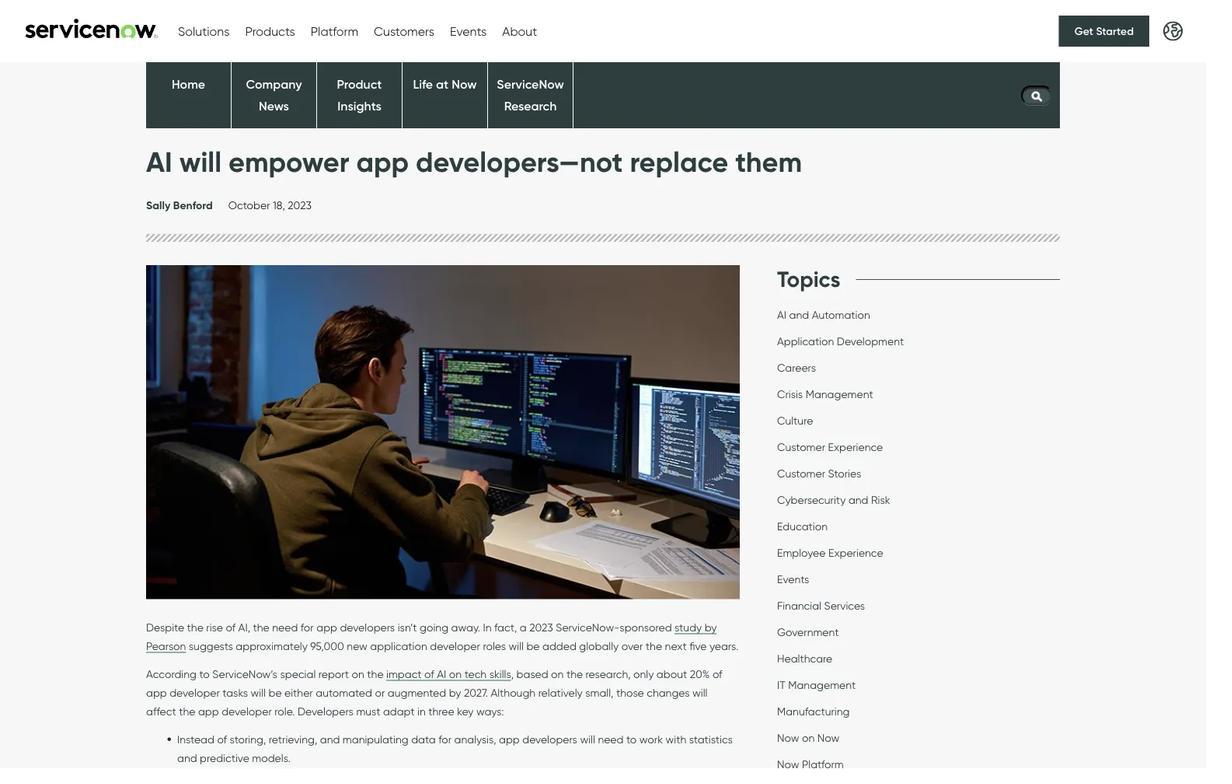 Task type: locate. For each thing, give the bounding box(es) containing it.
research
[[504, 98, 557, 113]]

only
[[634, 667, 654, 680]]

1 horizontal spatial to
[[627, 733, 637, 746]]

2 vertical spatial ai
[[437, 667, 447, 680]]

of right 20%
[[713, 667, 723, 680]]

management up 'manufacturing'
[[789, 678, 856, 691]]

app down ways:
[[499, 733, 520, 746]]

customer stories link
[[778, 467, 862, 484]]

of up augmented
[[425, 667, 435, 680]]

0 horizontal spatial for
[[301, 621, 314, 634]]

of inside ", based on the research, only about 20% of app developer tasks will be either automated or augmented by 2027. although relatively small, those changes will affect the app developer role. developers must adapt in three key ways:"
[[713, 667, 723, 680]]

ai,
[[238, 621, 250, 634]]

0 vertical spatial developer
[[430, 639, 480, 653]]

life at now
[[413, 77, 477, 92]]

2 customer from the top
[[778, 467, 826, 480]]

sponsored
[[620, 621, 672, 634]]

1 vertical spatial to
[[627, 733, 637, 746]]

None search field
[[1014, 82, 1061, 109]]

events
[[450, 24, 487, 39], [778, 572, 810, 586]]

to left the work
[[627, 733, 637, 746]]

to down suggests
[[199, 667, 210, 680]]

and
[[790, 308, 810, 321], [849, 493, 869, 506], [320, 733, 340, 746], [177, 751, 197, 764]]

,
[[511, 667, 514, 680]]

three
[[429, 705, 455, 718]]

0 horizontal spatial events
[[450, 24, 487, 39]]

instead
[[177, 733, 215, 746]]

for for app
[[301, 621, 314, 634]]

about
[[657, 667, 688, 680]]

by right study
[[705, 621, 717, 634]]

employee
[[778, 546, 826, 559]]

crisis management
[[778, 387, 874, 400]]

ways:
[[477, 705, 504, 718]]

product insights
[[337, 77, 382, 113]]

events up financial
[[778, 572, 810, 586]]

study
[[675, 621, 702, 634]]

developer down the according
[[170, 686, 220, 699]]

isn't
[[398, 621, 417, 634]]

for right data
[[439, 733, 452, 746]]

by inside ", based on the research, only about 20% of app developer tasks will be either automated or augmented by 2027. although relatively small, those changes will affect the app developer role. developers must adapt in three key ways:"
[[449, 686, 461, 699]]

for for analysis,
[[439, 733, 452, 746]]

1 horizontal spatial need
[[598, 733, 624, 746]]

0 vertical spatial need
[[272, 621, 298, 634]]

2 horizontal spatial developer
[[430, 639, 480, 653]]

customers
[[374, 24, 435, 39]]

now
[[452, 77, 477, 92], [778, 731, 800, 744], [818, 731, 840, 744]]

developers
[[340, 621, 395, 634], [523, 733, 578, 746]]

ai up "application"
[[778, 308, 787, 321]]

healthcare
[[778, 652, 833, 665]]

globally
[[580, 639, 619, 653]]

roles
[[483, 639, 506, 653]]

on inside ", based on the research, only about 20% of app developer tasks will be either automated or augmented by 2027. although relatively small, those changes will affect the app developer role. developers must adapt in three key ways:"
[[551, 667, 564, 680]]

of up 'predictive'
[[217, 733, 227, 746]]

experience for employee experience
[[829, 546, 884, 559]]

storing,
[[230, 733, 266, 746]]

need left the work
[[598, 733, 624, 746]]

financial services
[[778, 599, 866, 612]]

0 vertical spatial experience
[[829, 440, 884, 453]]

2 experience from the top
[[829, 546, 884, 559]]

platform
[[311, 24, 359, 39]]

0 horizontal spatial developer
[[170, 686, 220, 699]]

a
[[520, 621, 527, 634]]

away.
[[451, 621, 481, 634]]

1 vertical spatial management
[[789, 678, 856, 691]]

by inside study by pearson
[[705, 621, 717, 634]]

0 vertical spatial events
[[450, 24, 487, 39]]

1 horizontal spatial now
[[778, 731, 800, 744]]

2023 right "a"
[[530, 621, 553, 634]]

for inside instead of storing, retrieving, and manipulating data for analysis, app developers will need to work with statistics and predictive models.
[[439, 733, 452, 746]]

it
[[778, 678, 786, 691]]

to inside instead of storing, retrieving, and manipulating data for analysis, app developers will need to work with statistics and predictive models.
[[627, 733, 637, 746]]

although
[[491, 686, 536, 699]]

1 horizontal spatial by
[[705, 621, 717, 634]]

management
[[806, 387, 874, 400], [789, 678, 856, 691]]

0 horizontal spatial be
[[269, 686, 282, 699]]

benford
[[173, 198, 213, 212]]

app up affect
[[146, 686, 167, 699]]

2 horizontal spatial now
[[818, 731, 840, 744]]

and inside cybersecurity and risk link
[[849, 493, 869, 506]]

2023 right 18,
[[288, 198, 312, 212]]

careers link
[[778, 361, 817, 378]]

the right affect
[[179, 705, 196, 718]]

services
[[825, 599, 866, 612]]

company
[[246, 77, 302, 92]]

events for the 'events' "link"
[[778, 572, 810, 586]]

the up relatively
[[567, 667, 583, 680]]

government
[[778, 625, 839, 638]]

be inside ", based on the research, only about 20% of app developer tasks will be either automated or augmented by 2027. although relatively small, those changes will affect the app developer role. developers must adapt in three key ways:"
[[269, 686, 282, 699]]

1 horizontal spatial for
[[439, 733, 452, 746]]

and left risk
[[849, 493, 869, 506]]

customer down culture link
[[778, 440, 826, 453]]

0 horizontal spatial by
[[449, 686, 461, 699]]

work
[[640, 733, 663, 746]]

1 horizontal spatial developers
[[523, 733, 578, 746]]

1 horizontal spatial developer
[[222, 705, 272, 718]]

manipulating
[[343, 733, 409, 746]]

1 vertical spatial events
[[778, 572, 810, 586]]

0 vertical spatial to
[[199, 667, 210, 680]]

0 vertical spatial for
[[301, 621, 314, 634]]

tasks
[[223, 686, 248, 699]]

get started
[[1075, 24, 1134, 38]]

and up "application"
[[790, 308, 810, 321]]

0 horizontal spatial to
[[199, 667, 210, 680]]

1 experience from the top
[[829, 440, 884, 453]]

0 horizontal spatial ai
[[146, 144, 172, 179]]

developer down tasks
[[222, 705, 272, 718]]

financial services link
[[778, 599, 866, 616]]

1 vertical spatial be
[[269, 686, 282, 699]]

about button
[[503, 24, 537, 39]]

1 horizontal spatial events
[[778, 572, 810, 586]]

Search text field
[[1022, 85, 1053, 105]]

1 vertical spatial experience
[[829, 546, 884, 559]]

stories
[[829, 467, 862, 480]]

events button
[[450, 24, 487, 39]]

on left tech
[[449, 667, 462, 680]]

0 vertical spatial customer
[[778, 440, 826, 453]]

study by pearson
[[146, 621, 717, 653]]

by down impact of ai on tech skills link
[[449, 686, 461, 699]]

1 vertical spatial customer
[[778, 467, 826, 480]]

automation
[[812, 308, 871, 321]]

servicenow research link
[[497, 77, 564, 113]]

customer for customer stories
[[778, 467, 826, 480]]

analysis,
[[455, 733, 497, 746]]

0 vertical spatial by
[[705, 621, 717, 634]]

1 customer from the top
[[778, 440, 826, 453]]

and down developers
[[320, 733, 340, 746]]

1 horizontal spatial 2023
[[530, 621, 553, 634]]

developers up new
[[340, 621, 395, 634]]

management for it management
[[789, 678, 856, 691]]

culture link
[[778, 414, 814, 431]]

ai up augmented
[[437, 667, 447, 680]]

servicenow
[[497, 77, 564, 92]]

ai up sally
[[146, 144, 172, 179]]

on up relatively
[[551, 667, 564, 680]]

crisis
[[778, 387, 803, 400]]

2027.
[[464, 686, 488, 699]]

1 vertical spatial need
[[598, 733, 624, 746]]

developer
[[430, 639, 480, 653], [170, 686, 220, 699], [222, 705, 272, 718]]

1 vertical spatial for
[[439, 733, 452, 746]]

cybersecurity and risk
[[778, 493, 891, 506]]

need
[[272, 621, 298, 634], [598, 733, 624, 746]]

1 vertical spatial developers
[[523, 733, 578, 746]]

data
[[411, 733, 436, 746]]

for
[[301, 621, 314, 634], [439, 733, 452, 746]]

1 vertical spatial developer
[[170, 686, 220, 699]]

now for now on now
[[818, 731, 840, 744]]

0 vertical spatial be
[[527, 639, 540, 653]]

app up 95,000
[[317, 621, 337, 634]]

automated
[[316, 686, 372, 699]]

for up 95,000
[[301, 621, 314, 634]]

careers
[[778, 361, 817, 374]]

will down the "small,"
[[580, 733, 596, 746]]

culture
[[778, 414, 814, 427]]

experience up services
[[829, 546, 884, 559]]

and inside the ai and automation link
[[790, 308, 810, 321]]

be up role.
[[269, 686, 282, 699]]

1 vertical spatial by
[[449, 686, 461, 699]]

2 horizontal spatial ai
[[778, 308, 787, 321]]

experience up the stories
[[829, 440, 884, 453]]

developer down away.
[[430, 639, 480, 653]]

customer up cybersecurity
[[778, 467, 826, 480]]

over
[[622, 639, 643, 653]]

0 horizontal spatial developers
[[340, 621, 395, 634]]

application
[[370, 639, 427, 653]]

get started link
[[1060, 16, 1150, 47]]

the
[[187, 621, 204, 634], [253, 621, 270, 634], [646, 639, 663, 653], [367, 667, 384, 680], [567, 667, 583, 680], [179, 705, 196, 718]]

ai for ai and automation
[[778, 308, 787, 321]]

need up approximately
[[272, 621, 298, 634]]

be down "a"
[[527, 639, 540, 653]]

management down careers link
[[806, 387, 874, 400]]

developers down relatively
[[523, 733, 578, 746]]

sally benford link
[[146, 198, 213, 216]]

rise
[[206, 621, 223, 634]]

based
[[517, 667, 549, 680]]

on
[[352, 667, 365, 680], [449, 667, 462, 680], [551, 667, 564, 680], [802, 731, 815, 744]]

role.
[[275, 705, 295, 718]]

insights
[[338, 98, 382, 113]]

suggests approximately 95,000 new application developer roles will be added globally over the next five years.
[[186, 639, 739, 653]]

life
[[413, 77, 433, 92]]

app
[[356, 144, 409, 179], [317, 621, 337, 634], [146, 686, 167, 699], [198, 705, 219, 718], [499, 733, 520, 746]]

0 vertical spatial ai
[[146, 144, 172, 179]]

now on now link
[[778, 731, 840, 748]]

events left about 'popup button'
[[450, 24, 487, 39]]

0 vertical spatial 2023
[[288, 198, 312, 212]]

added
[[543, 639, 577, 653]]

will down servicenow's
[[251, 686, 266, 699]]

0 horizontal spatial now
[[452, 77, 477, 92]]

the right ai,
[[253, 621, 270, 634]]

sally
[[146, 198, 171, 212]]

app developers: man looking at code on three monitors image
[[146, 265, 740, 599]]

0 horizontal spatial 2023
[[288, 198, 312, 212]]

1 vertical spatial ai
[[778, 308, 787, 321]]

on down manufacturing 'link'
[[802, 731, 815, 744]]

need inside instead of storing, retrieving, and manipulating data for analysis, app developers will need to work with statistics and predictive models.
[[598, 733, 624, 746]]

october 18, 2023
[[228, 198, 312, 212]]

0 vertical spatial management
[[806, 387, 874, 400]]

1 horizontal spatial be
[[527, 639, 540, 653]]

will down 20%
[[693, 686, 708, 699]]



Task type: describe. For each thing, give the bounding box(es) containing it.
employee experience
[[778, 546, 884, 559]]

0 vertical spatial developers
[[340, 621, 395, 634]]

about
[[503, 24, 537, 39]]

despite the rise of ai, the need for app developers isn't going away. in fact, a 2023 servicenow-sponsored
[[146, 621, 675, 634]]

and down instead
[[177, 751, 197, 764]]

cybersecurity
[[778, 493, 846, 506]]

experience for customer experience
[[829, 440, 884, 453]]

of inside instead of storing, retrieving, and manipulating data for analysis, app developers will need to work with statistics and predictive models.
[[217, 733, 227, 746]]

models.
[[252, 751, 291, 764]]

manufacturing
[[778, 705, 850, 718]]

of left ai,
[[226, 621, 236, 634]]

on up the automated
[[352, 667, 365, 680]]

developers—not
[[416, 144, 623, 179]]

replace
[[630, 144, 729, 179]]

either
[[285, 686, 313, 699]]

impact
[[387, 667, 422, 680]]

adapt
[[383, 705, 415, 718]]

predictive
[[200, 751, 249, 764]]

events link
[[778, 572, 810, 589]]

0 horizontal spatial need
[[272, 621, 298, 634]]

servicenow's
[[212, 667, 278, 680]]

application development link
[[778, 334, 905, 351]]

empower
[[229, 144, 349, 179]]

those
[[617, 686, 644, 699]]

five
[[690, 639, 707, 653]]

education
[[778, 519, 828, 533]]

customer stories
[[778, 467, 862, 480]]

started
[[1097, 24, 1134, 38]]

home link
[[172, 77, 205, 92]]

in
[[418, 705, 426, 718]]

despite
[[146, 621, 184, 634]]

product
[[337, 77, 382, 92]]

products
[[245, 24, 295, 39]]

tech
[[465, 667, 487, 680]]

app down insights
[[356, 144, 409, 179]]

research,
[[586, 667, 631, 680]]

ai and automation link
[[778, 308, 871, 325]]

get
[[1075, 24, 1094, 38]]

instead of storing, retrieving, and manipulating data for analysis, app developers will need to work with statistics and predictive models.
[[177, 733, 733, 764]]

skills
[[490, 667, 511, 680]]

app inside instead of storing, retrieving, and manipulating data for analysis, app developers will need to work with statistics and predictive models.
[[499, 733, 520, 746]]

ai and automation
[[778, 308, 871, 321]]

events for events popup button
[[450, 24, 487, 39]]

will inside instead of storing, retrieving, and manipulating data for analysis, app developers will need to work with statistics and predictive models.
[[580, 733, 596, 746]]

1 vertical spatial 2023
[[530, 621, 553, 634]]

in
[[483, 621, 492, 634]]

servicenow-
[[556, 621, 620, 634]]

application development
[[778, 334, 905, 348]]

18,
[[273, 198, 285, 212]]

small,
[[586, 686, 614, 699]]

must
[[356, 705, 381, 718]]

the down sponsored
[[646, 639, 663, 653]]

app up instead
[[198, 705, 219, 718]]

developers inside instead of storing, retrieving, and manipulating data for analysis, app developers will need to work with statistics and predictive models.
[[523, 733, 578, 746]]

20%
[[690, 667, 710, 680]]

fact,
[[495, 621, 517, 634]]

solutions button
[[178, 24, 230, 39]]

it management
[[778, 678, 856, 691]]

key
[[457, 705, 474, 718]]

statistics
[[690, 733, 733, 746]]

, based on the research, only about 20% of app developer tasks will be either automated or augmented by 2027. although relatively small, those changes will affect the app developer role. developers must adapt in three key ways:
[[146, 667, 723, 718]]

servicenow research
[[497, 77, 564, 113]]

years.
[[710, 639, 739, 653]]

product insights link
[[337, 77, 382, 113]]

risk
[[872, 493, 891, 506]]

ai for ai will empower app developers—not replace them
[[146, 144, 172, 179]]

1 horizontal spatial ai
[[437, 667, 447, 680]]

healthcare link
[[778, 652, 833, 669]]

95,000
[[311, 639, 344, 653]]

sally benford
[[146, 198, 213, 212]]

will up benford
[[179, 144, 222, 179]]

home
[[172, 77, 205, 92]]

customer experience
[[778, 440, 884, 453]]

will down "a"
[[509, 639, 524, 653]]

developers
[[298, 705, 354, 718]]

management for crisis management
[[806, 387, 874, 400]]

company news link
[[246, 77, 302, 113]]

life at now link
[[413, 77, 477, 92]]

employee experience link
[[778, 546, 884, 563]]

2 vertical spatial developer
[[222, 705, 272, 718]]

with
[[666, 733, 687, 746]]

according
[[146, 667, 197, 680]]

the up the or
[[367, 667, 384, 680]]

customer for customer experience
[[778, 440, 826, 453]]

now for life at now
[[452, 77, 477, 92]]

company news
[[246, 77, 302, 113]]

the left rise
[[187, 621, 204, 634]]

ai will empower app developers—not replace them
[[146, 144, 803, 179]]

platform button
[[311, 24, 359, 39]]

augmented
[[388, 686, 446, 699]]



Task type: vqa. For each thing, say whether or not it's contained in the screenshot.
Reduce software spend with actionable insights that drive savings and governance across your SaaS & OnPrem licenses LIVE
no



